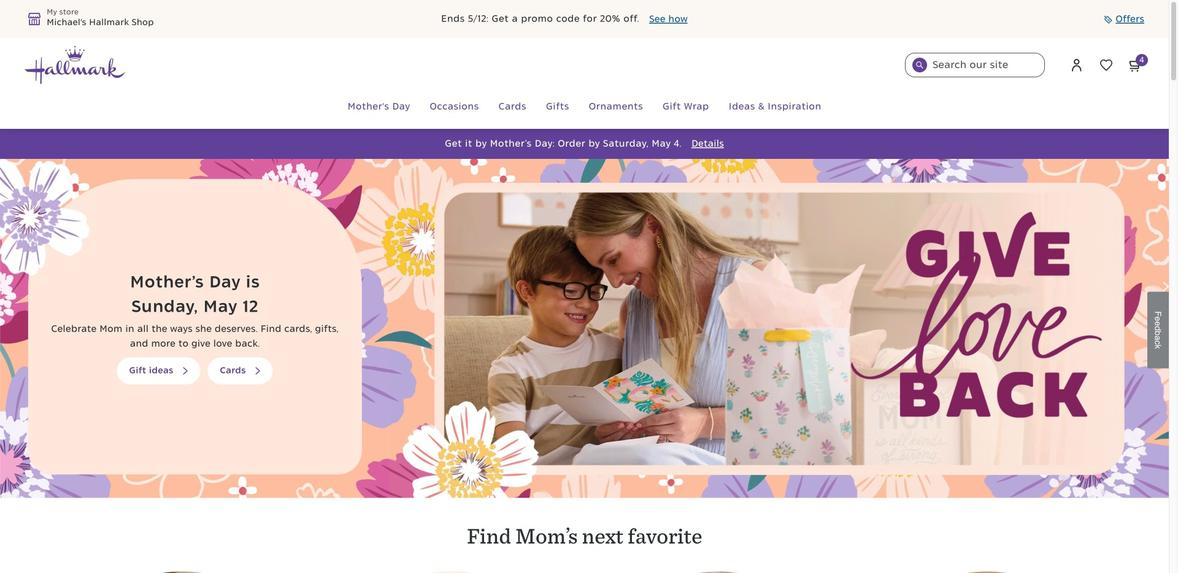 Task type: vqa. For each thing, say whether or not it's contained in the screenshot.
banner
no



Task type: locate. For each thing, give the bounding box(es) containing it.
Search search field
[[905, 53, 1045, 77]]

search image
[[916, 61, 923, 69]]

 image
[[0, 159, 390, 498]]

gilmore girls products | a mug that reads "i need coffee in an iv" and a container that reads "lukes" image
[[591, 572, 847, 573]]

gift bags with floral designs, one of them reads "mom" image
[[859, 572, 1115, 573]]

None search field
[[905, 53, 1045, 77]]



Task type: describe. For each thing, give the bounding box(es) containing it.
my account dropdown menu image
[[1069, 58, 1084, 72]]

main menu. menu bar
[[25, 85, 1144, 129]]

a hand placing a butterfly charmer figurine into a drinking glass image
[[322, 572, 578, 573]]

hallmark logo image
[[25, 46, 125, 84]]

next slide image
[[1158, 282, 1174, 291]]

a mother and her young son sharing an affectionate moment with a greeting card. image
[[390, 159, 1169, 498]]

a card that reads "super mom," a card that reads "happy mothers day," and a pop-up card of a flower bouqet image
[[54, 572, 310, 573]]



